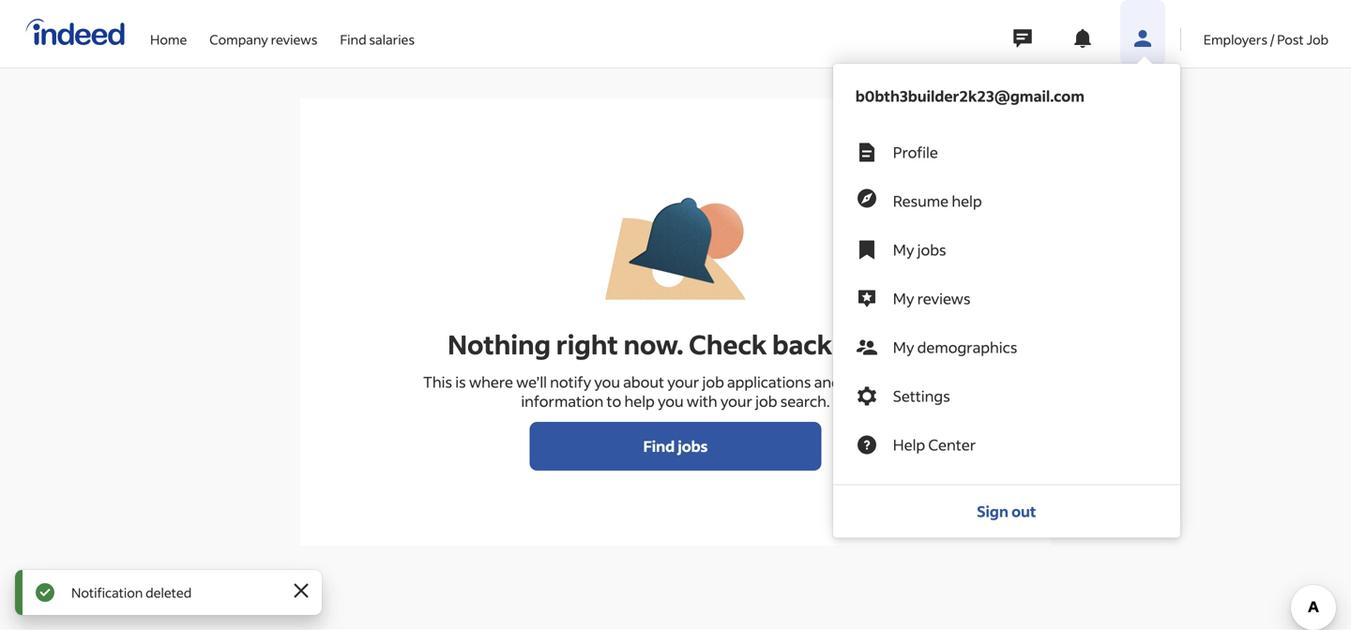 Task type: vqa. For each thing, say whether or not it's contained in the screenshot.
help icon
no



Task type: locate. For each thing, give the bounding box(es) containing it.
messages unread count 0 image
[[1011, 20, 1035, 57]]

0 vertical spatial my
[[893, 240, 915, 260]]

job left search.
[[756, 392, 778, 411]]

profile link
[[833, 128, 1181, 177]]

2 my from the top
[[893, 289, 915, 308]]

job down check
[[703, 373, 724, 392]]

help right resume
[[952, 191, 982, 211]]

notification deleted
[[71, 585, 192, 602]]

reviews right company
[[271, 31, 318, 48]]

my inside the "my jobs" "link"
[[893, 240, 915, 260]]

and
[[814, 373, 841, 392]]

find down this is where we'll notify you about your job applications and other useful information to help you with your job search.
[[644, 437, 675, 456]]

0 horizontal spatial help
[[625, 392, 655, 411]]

your down nothing right now. check back later! at the bottom
[[668, 373, 700, 392]]

find left salaries at the top
[[340, 31, 367, 48]]

0 horizontal spatial find
[[340, 31, 367, 48]]

my down resume
[[893, 240, 915, 260]]

find
[[340, 31, 367, 48], [644, 437, 675, 456]]

nothing right now. check back later!
[[448, 328, 904, 361]]

0 vertical spatial find
[[340, 31, 367, 48]]

1 horizontal spatial you
[[658, 392, 684, 411]]

my inside my reviews link
[[893, 289, 915, 308]]

0 horizontal spatial your
[[668, 373, 700, 392]]

jobs inside "link"
[[918, 240, 947, 260]]

my for my reviews
[[893, 289, 915, 308]]

dismiss image
[[290, 580, 313, 603]]

home
[[150, 31, 187, 48]]

0 vertical spatial jobs
[[918, 240, 947, 260]]

1 vertical spatial jobs
[[678, 437, 708, 456]]

1 horizontal spatial find
[[644, 437, 675, 456]]

my
[[893, 240, 915, 260], [893, 289, 915, 308], [893, 338, 915, 357]]

resume help
[[893, 191, 982, 211]]

company reviews
[[210, 31, 318, 48]]

0 horizontal spatial job
[[703, 373, 724, 392]]

later!
[[838, 328, 904, 361]]

1 horizontal spatial jobs
[[918, 240, 947, 260]]

find for find salaries
[[340, 31, 367, 48]]

your right with at the bottom
[[721, 392, 753, 411]]

you left about
[[595, 373, 621, 392]]

you left with at the bottom
[[658, 392, 684, 411]]

reviews up my demographics
[[918, 289, 971, 308]]

reviews
[[271, 31, 318, 48], [918, 289, 971, 308]]

1 vertical spatial find
[[644, 437, 675, 456]]

2 vertical spatial my
[[893, 338, 915, 357]]

my inside my demographics link
[[893, 338, 915, 357]]

1 my from the top
[[893, 240, 915, 260]]

my demographics
[[893, 338, 1018, 357]]

1 horizontal spatial job
[[756, 392, 778, 411]]

employers / post job link
[[1204, 0, 1329, 64]]

0 vertical spatial reviews
[[271, 31, 318, 48]]

my reviews link
[[833, 275, 1181, 323]]

information
[[521, 392, 604, 411]]

my reviews
[[893, 289, 971, 308]]

0 horizontal spatial jobs
[[678, 437, 708, 456]]

company
[[210, 31, 268, 48]]

sign
[[977, 502, 1009, 521]]

your
[[668, 373, 700, 392], [721, 392, 753, 411]]

my jobs link
[[833, 226, 1181, 275]]

right
[[556, 328, 618, 361]]

job
[[703, 373, 724, 392], [756, 392, 778, 411]]

you
[[595, 373, 621, 392], [658, 392, 684, 411]]

help center link
[[833, 421, 1181, 470]]

/
[[1271, 31, 1275, 48]]

jobs up my reviews
[[918, 240, 947, 260]]

find jobs link
[[530, 422, 822, 471]]

1 horizontal spatial help
[[952, 191, 982, 211]]

help
[[952, 191, 982, 211], [625, 392, 655, 411]]

1 vertical spatial my
[[893, 289, 915, 308]]

nothing right now. check back later! main content
[[0, 0, 1352, 630]]

1 vertical spatial reviews
[[918, 289, 971, 308]]

reviews for company reviews
[[271, 31, 318, 48]]

1 vertical spatial help
[[625, 392, 655, 411]]

post
[[1278, 31, 1304, 48]]

my for my jobs
[[893, 240, 915, 260]]

jobs down with at the bottom
[[678, 437, 708, 456]]

my up the useful
[[893, 338, 915, 357]]

resume
[[893, 191, 949, 211]]

search.
[[781, 392, 830, 411]]

b0bth3builder2k23@gmail.com
[[856, 86, 1085, 106]]

3 my from the top
[[893, 338, 915, 357]]

salaries
[[369, 31, 415, 48]]

applications
[[727, 373, 811, 392]]

0 horizontal spatial reviews
[[271, 31, 318, 48]]

center
[[929, 436, 976, 455]]

0 vertical spatial help
[[952, 191, 982, 211]]

job
[[1307, 31, 1329, 48]]

we'll
[[516, 373, 547, 392]]

jobs
[[918, 240, 947, 260], [678, 437, 708, 456]]

1 horizontal spatial reviews
[[918, 289, 971, 308]]

notification deleted group
[[15, 571, 322, 616]]

my down my jobs
[[893, 289, 915, 308]]

help right to
[[625, 392, 655, 411]]



Task type: describe. For each thing, give the bounding box(es) containing it.
is
[[455, 373, 466, 392]]

out
[[1012, 502, 1037, 521]]

deleted
[[146, 585, 192, 602]]

nothing
[[448, 328, 551, 361]]

demographics
[[918, 338, 1018, 357]]

my demographics link
[[833, 323, 1181, 372]]

jobs for my jobs
[[918, 240, 947, 260]]

with
[[687, 392, 718, 411]]

1 horizontal spatial your
[[721, 392, 753, 411]]

account image
[[1132, 27, 1154, 50]]

about
[[624, 373, 665, 392]]

find jobs
[[644, 437, 708, 456]]

settings
[[893, 387, 951, 406]]

help inside this is where we'll notify you about your job applications and other useful information to help you with your job search.
[[625, 392, 655, 411]]

find for find jobs
[[644, 437, 675, 456]]

my for my demographics
[[893, 338, 915, 357]]

back
[[772, 328, 833, 361]]

home link
[[150, 0, 187, 64]]

notification
[[71, 585, 143, 602]]

this is where we'll notify you about your job applications and other useful information to help you with your job search.
[[423, 373, 928, 411]]

notifications unread count 0 image
[[1072, 27, 1094, 50]]

to
[[607, 392, 622, 411]]

now.
[[624, 328, 684, 361]]

profile
[[893, 143, 939, 162]]

help
[[893, 436, 926, 455]]

this
[[423, 373, 452, 392]]

reviews for my reviews
[[918, 289, 971, 308]]

jobs for find jobs
[[678, 437, 708, 456]]

my jobs
[[893, 240, 947, 260]]

employers / post job
[[1204, 31, 1329, 48]]

check
[[689, 328, 767, 361]]

notify
[[550, 373, 592, 392]]

useful
[[885, 373, 928, 392]]

find salaries link
[[340, 0, 415, 64]]

employers
[[1204, 31, 1268, 48]]

sign out
[[977, 502, 1037, 521]]

find salaries
[[340, 31, 415, 48]]

resume help link
[[833, 177, 1181, 226]]

0 horizontal spatial you
[[595, 373, 621, 392]]

settings link
[[833, 372, 1181, 421]]

where
[[469, 373, 513, 392]]

other
[[844, 373, 882, 392]]

help center
[[893, 436, 976, 455]]

sign out link
[[833, 486, 1181, 538]]

company reviews link
[[210, 0, 318, 64]]



